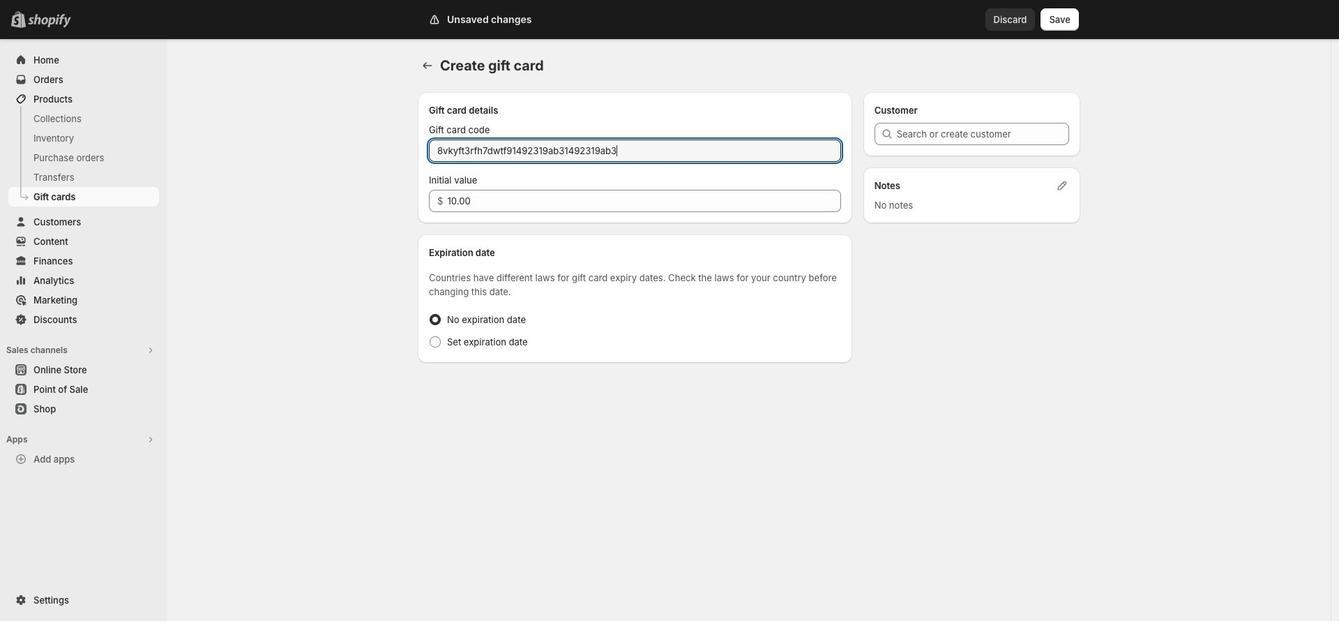 Task type: vqa. For each thing, say whether or not it's contained in the screenshot.
 Text Field
yes



Task type: locate. For each thing, give the bounding box(es) containing it.
Search or create customer text field
[[897, 123, 1070, 145]]

  text field
[[448, 190, 841, 212]]

shopify image
[[31, 14, 74, 28]]

None text field
[[429, 140, 841, 162]]



